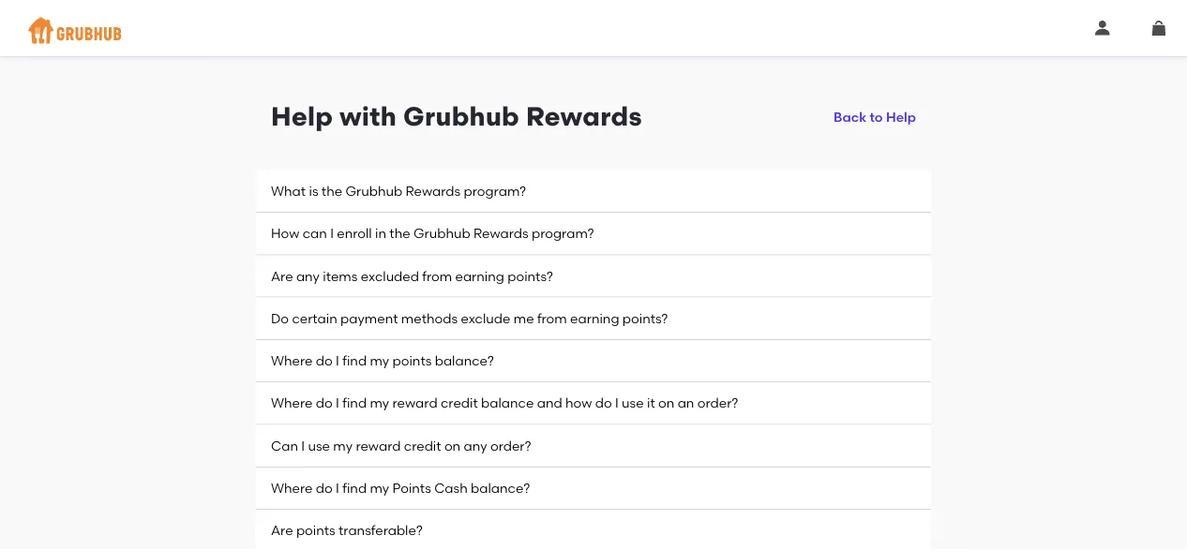 Task type: vqa. For each thing, say whether or not it's contained in the screenshot.
balance?
yes



Task type: locate. For each thing, give the bounding box(es) containing it.
balance? right cash
[[471, 480, 530, 496]]

from down how can i enroll in the grubhub rewards program?
[[422, 268, 452, 284]]

find up are points transferable?
[[342, 480, 367, 496]]

1 vertical spatial where
[[271, 395, 313, 411]]

are any items excluded from earning points? link
[[256, 255, 931, 298]]

points
[[392, 353, 432, 369], [296, 523, 335, 539]]

on up cash
[[444, 438, 461, 454]]

2 vertical spatial where
[[271, 480, 313, 496]]

help
[[271, 101, 333, 132], [886, 109, 916, 125]]

points?
[[508, 268, 553, 284], [623, 310, 668, 326]]

2 where from the top
[[271, 395, 313, 411]]

balance?
[[435, 353, 494, 369], [471, 480, 530, 496]]

0 vertical spatial reward
[[392, 395, 438, 411]]

where up can
[[271, 395, 313, 411]]

points down methods
[[392, 353, 432, 369]]

can
[[303, 226, 327, 241]]

0 vertical spatial points?
[[508, 268, 553, 284]]

items
[[323, 268, 358, 284]]

rewards up how can i enroll in the grubhub rewards program?
[[406, 183, 461, 199]]

1 vertical spatial balance?
[[471, 480, 530, 496]]

0 vertical spatial any
[[296, 268, 320, 284]]

program? down what is the grubhub rewards program? link
[[532, 226, 594, 241]]

are
[[271, 268, 293, 284], [271, 523, 293, 539]]

where
[[271, 353, 313, 369], [271, 395, 313, 411], [271, 480, 313, 496]]

1 vertical spatial are
[[271, 523, 293, 539]]

are any items excluded from earning points?
[[271, 268, 553, 284]]

how
[[271, 226, 299, 241]]

1 horizontal spatial earning
[[570, 310, 619, 326]]

do down certain
[[316, 353, 333, 369]]

are points transferable?
[[271, 523, 423, 539]]

order? right an
[[697, 395, 738, 411]]

are up do at left bottom
[[271, 268, 293, 284]]

0 vertical spatial find
[[342, 353, 367, 369]]

i inside 'link'
[[336, 353, 339, 369]]

1 where from the top
[[271, 353, 313, 369]]

find
[[342, 353, 367, 369], [342, 395, 367, 411], [342, 480, 367, 496]]

earning down are any items excluded from earning points? link
[[570, 310, 619, 326]]

with
[[340, 101, 397, 132]]

0 vertical spatial where
[[271, 353, 313, 369]]

earning up exclude at bottom left
[[455, 268, 504, 284]]

do for where do i find my points cash balance?
[[316, 480, 333, 496]]

0 vertical spatial use
[[622, 395, 644, 411]]

1 vertical spatial the
[[389, 226, 410, 241]]

i right the can
[[330, 226, 334, 241]]

0 vertical spatial from
[[422, 268, 452, 284]]

are inside "are points transferable?" link
[[271, 523, 293, 539]]

2 are from the top
[[271, 523, 293, 539]]

1 horizontal spatial on
[[658, 395, 674, 411]]

2 find from the top
[[342, 395, 367, 411]]

find down 'where do i find my points balance?'
[[342, 395, 367, 411]]

1 vertical spatial points?
[[623, 310, 668, 326]]

are for are any items excluded from earning points?
[[271, 268, 293, 284]]

reward up can i use my reward credit on any order?
[[392, 395, 438, 411]]

on right it
[[658, 395, 674, 411]]

help left with
[[271, 101, 333, 132]]

earning
[[455, 268, 504, 284], [570, 310, 619, 326]]

1 vertical spatial rewards
[[406, 183, 461, 199]]

1 vertical spatial program?
[[532, 226, 594, 241]]

rewards up what is the grubhub rewards program? link
[[526, 101, 642, 132]]

any
[[296, 268, 320, 284], [464, 438, 487, 454]]

methods
[[401, 310, 458, 326]]

1 horizontal spatial from
[[537, 310, 567, 326]]

program?
[[464, 183, 526, 199], [532, 226, 594, 241]]

0 horizontal spatial earning
[[455, 268, 504, 284]]

do certain payment methods exclude me from earning points?
[[271, 310, 668, 326]]

do up are points transferable?
[[316, 480, 333, 496]]

where inside 'link'
[[271, 353, 313, 369]]

credit left balance
[[441, 395, 478, 411]]

reward
[[392, 395, 438, 411], [356, 438, 401, 454]]

0 vertical spatial are
[[271, 268, 293, 284]]

reward up the "where do i find my points cash balance?"
[[356, 438, 401, 454]]

0 vertical spatial order?
[[697, 395, 738, 411]]

do
[[316, 353, 333, 369], [316, 395, 333, 411], [595, 395, 612, 411], [316, 480, 333, 496]]

1 find from the top
[[342, 353, 367, 369]]

where down do at left bottom
[[271, 353, 313, 369]]

can i use my reward credit on any order? link
[[256, 425, 931, 468]]

are down can
[[271, 523, 293, 539]]

any up cash
[[464, 438, 487, 454]]

i down 'where do i find my points balance?'
[[336, 395, 339, 411]]

points
[[392, 480, 431, 496]]

0 vertical spatial points
[[392, 353, 432, 369]]

are inside are any items excluded from earning points? link
[[271, 268, 293, 284]]

use left it
[[622, 395, 644, 411]]

points? down are any items excluded from earning points? link
[[623, 310, 668, 326]]

where for where do i find my reward credit balance and how do i use it on an order?
[[271, 395, 313, 411]]

0 vertical spatial program?
[[464, 183, 526, 199]]

my inside 'link'
[[370, 353, 389, 369]]

grubhub right with
[[403, 101, 520, 132]]

from right me
[[537, 310, 567, 326]]

1 vertical spatial find
[[342, 395, 367, 411]]

1 vertical spatial earning
[[570, 310, 619, 326]]

what
[[271, 183, 306, 199]]

back to help
[[834, 109, 916, 125]]

1 horizontal spatial any
[[464, 438, 487, 454]]

any left items
[[296, 268, 320, 284]]

1 horizontal spatial points
[[392, 353, 432, 369]]

rewards
[[526, 101, 642, 132], [406, 183, 461, 199], [474, 226, 529, 241]]

grubhub up in
[[345, 183, 402, 199]]

1 vertical spatial credit
[[404, 438, 441, 454]]

from
[[422, 268, 452, 284], [537, 310, 567, 326]]

0 horizontal spatial from
[[422, 268, 452, 284]]

where do i find my points cash balance? link
[[256, 468, 931, 510]]

balance
[[481, 395, 534, 411]]

the right is
[[321, 183, 342, 199]]

2 vertical spatial find
[[342, 480, 367, 496]]

any inside can i use my reward credit on any order? link
[[464, 438, 487, 454]]

0 vertical spatial balance?
[[435, 353, 494, 369]]

do down 'where do i find my points balance?'
[[316, 395, 333, 411]]

3 where from the top
[[271, 480, 313, 496]]

3 find from the top
[[342, 480, 367, 496]]

to
[[870, 109, 883, 125]]

1 vertical spatial any
[[464, 438, 487, 454]]

i left it
[[615, 395, 619, 411]]

i up are points transferable?
[[336, 480, 339, 496]]

where do i find my reward credit balance and how do i use it on an order? link
[[256, 383, 931, 425]]

credit up points
[[404, 438, 441, 454]]

payment
[[340, 310, 398, 326]]

2 vertical spatial grubhub
[[413, 226, 470, 241]]

my
[[370, 353, 389, 369], [370, 395, 389, 411], [333, 438, 353, 454], [370, 480, 389, 496]]

my down payment
[[370, 353, 389, 369]]

my for reward
[[370, 395, 389, 411]]

1 are from the top
[[271, 268, 293, 284]]

where do i find my points balance? link
[[256, 340, 931, 383]]

i down certain
[[336, 353, 339, 369]]

1 horizontal spatial points?
[[623, 310, 668, 326]]

are for are points transferable?
[[271, 523, 293, 539]]

points? up me
[[508, 268, 553, 284]]

0 horizontal spatial points
[[296, 523, 335, 539]]

certain
[[292, 310, 337, 326]]

do right how
[[595, 395, 612, 411]]

use right can
[[308, 438, 330, 454]]

do inside 'link'
[[316, 353, 333, 369]]

i for where do i find my points cash balance?
[[336, 480, 339, 496]]

1 vertical spatial on
[[444, 438, 461, 454]]

i
[[330, 226, 334, 241], [336, 353, 339, 369], [336, 395, 339, 411], [615, 395, 619, 411], [301, 438, 305, 454], [336, 480, 339, 496]]

exclude
[[461, 310, 510, 326]]

find for reward
[[342, 395, 367, 411]]

i right can
[[301, 438, 305, 454]]

1 vertical spatial order?
[[490, 438, 531, 454]]

0 horizontal spatial any
[[296, 268, 320, 284]]

do for where do i find my reward credit balance and how do i use it on an order?
[[316, 395, 333, 411]]

on
[[658, 395, 674, 411], [444, 438, 461, 454]]

balance? down do certain payment methods exclude me from earning points?
[[435, 353, 494, 369]]

use
[[622, 395, 644, 411], [308, 438, 330, 454]]

1 horizontal spatial help
[[886, 109, 916, 125]]

find down payment
[[342, 353, 367, 369]]

the right in
[[389, 226, 410, 241]]

1 vertical spatial grubhub
[[345, 183, 402, 199]]

order? down balance
[[490, 438, 531, 454]]

0 horizontal spatial order?
[[490, 438, 531, 454]]

points left transferable?
[[296, 523, 335, 539]]

credit
[[441, 395, 478, 411], [404, 438, 441, 454]]

help right to
[[886, 109, 916, 125]]

0 vertical spatial the
[[321, 183, 342, 199]]

where for where do i find my points cash balance?
[[271, 480, 313, 496]]

0 horizontal spatial the
[[321, 183, 342, 199]]

my left points
[[370, 480, 389, 496]]

what is the grubhub rewards program? link
[[256, 170, 931, 213]]

my down 'where do i find my points balance?'
[[370, 395, 389, 411]]

rewards up exclude at bottom left
[[474, 226, 529, 241]]

0 horizontal spatial use
[[308, 438, 330, 454]]

order?
[[697, 395, 738, 411], [490, 438, 531, 454]]

1 horizontal spatial order?
[[697, 395, 738, 411]]

find inside 'link'
[[342, 353, 367, 369]]

grubhub
[[403, 101, 520, 132], [345, 183, 402, 199], [413, 226, 470, 241]]

program? up how can i enroll in the grubhub rewards program?
[[464, 183, 526, 199]]

0 horizontal spatial program?
[[464, 183, 526, 199]]

what is the grubhub rewards program?
[[271, 183, 526, 199]]

1 vertical spatial reward
[[356, 438, 401, 454]]

grubhub up are any items excluded from earning points? on the left of page
[[413, 226, 470, 241]]

0 horizontal spatial points?
[[508, 268, 553, 284]]

where do i find my points cash balance?
[[271, 480, 530, 496]]

the
[[321, 183, 342, 199], [389, 226, 410, 241]]

where down can
[[271, 480, 313, 496]]



Task type: describe. For each thing, give the bounding box(es) containing it.
enroll
[[337, 226, 372, 241]]

i for where do i find my points balance?
[[336, 353, 339, 369]]

do certain payment methods exclude me from earning points? link
[[256, 298, 931, 340]]

1 horizontal spatial program?
[[532, 226, 594, 241]]

and
[[537, 395, 562, 411]]

0 vertical spatial rewards
[[526, 101, 642, 132]]

0 vertical spatial credit
[[441, 395, 478, 411]]

0 vertical spatial earning
[[455, 268, 504, 284]]

1 vertical spatial use
[[308, 438, 330, 454]]

transferable?
[[339, 523, 423, 539]]

balance? inside 'link'
[[435, 353, 494, 369]]

my right can
[[333, 438, 353, 454]]

0 horizontal spatial help
[[271, 101, 333, 132]]

how can i enroll in the grubhub rewards program?
[[271, 226, 594, 241]]

i for how can i enroll in the grubhub rewards program?
[[330, 226, 334, 241]]

1 vertical spatial from
[[537, 310, 567, 326]]

i for where do i find my reward credit balance and how do i use it on an order?
[[336, 395, 339, 411]]

it
[[647, 395, 655, 411]]

points inside 'link'
[[392, 353, 432, 369]]

where do i find my reward credit balance and how do i use it on an order?
[[271, 395, 738, 411]]

1 horizontal spatial the
[[389, 226, 410, 241]]

back to help link
[[834, 100, 916, 134]]

where for where do i find my points balance?
[[271, 353, 313, 369]]

how
[[565, 395, 592, 411]]

where do i find my points balance?
[[271, 353, 494, 369]]

how can i enroll in the grubhub rewards program? link
[[256, 213, 931, 255]]

can
[[271, 438, 298, 454]]

1 vertical spatial points
[[296, 523, 335, 539]]

1 horizontal spatial use
[[622, 395, 644, 411]]

do
[[271, 310, 289, 326]]

small image
[[1152, 21, 1167, 36]]

0 vertical spatial grubhub
[[403, 101, 520, 132]]

do for where do i find my points balance?
[[316, 353, 333, 369]]

0 horizontal spatial on
[[444, 438, 461, 454]]

2 vertical spatial rewards
[[474, 226, 529, 241]]

an
[[678, 395, 694, 411]]

is
[[309, 183, 318, 199]]

cash
[[434, 480, 468, 496]]

my for points
[[370, 353, 389, 369]]

in
[[375, 226, 386, 241]]

my for points
[[370, 480, 389, 496]]

can i use my reward credit on any order?
[[271, 438, 531, 454]]

me
[[514, 310, 534, 326]]

are points transferable? link
[[256, 510, 931, 550]]

excluded
[[361, 268, 419, 284]]

find for points
[[342, 353, 367, 369]]

grubhub logo image
[[28, 12, 122, 49]]

back
[[834, 109, 867, 125]]

find for points
[[342, 480, 367, 496]]

small image
[[1095, 21, 1110, 36]]

0 vertical spatial on
[[658, 395, 674, 411]]

any inside are any items excluded from earning points? link
[[296, 268, 320, 284]]

help with grubhub rewards
[[271, 101, 642, 132]]



